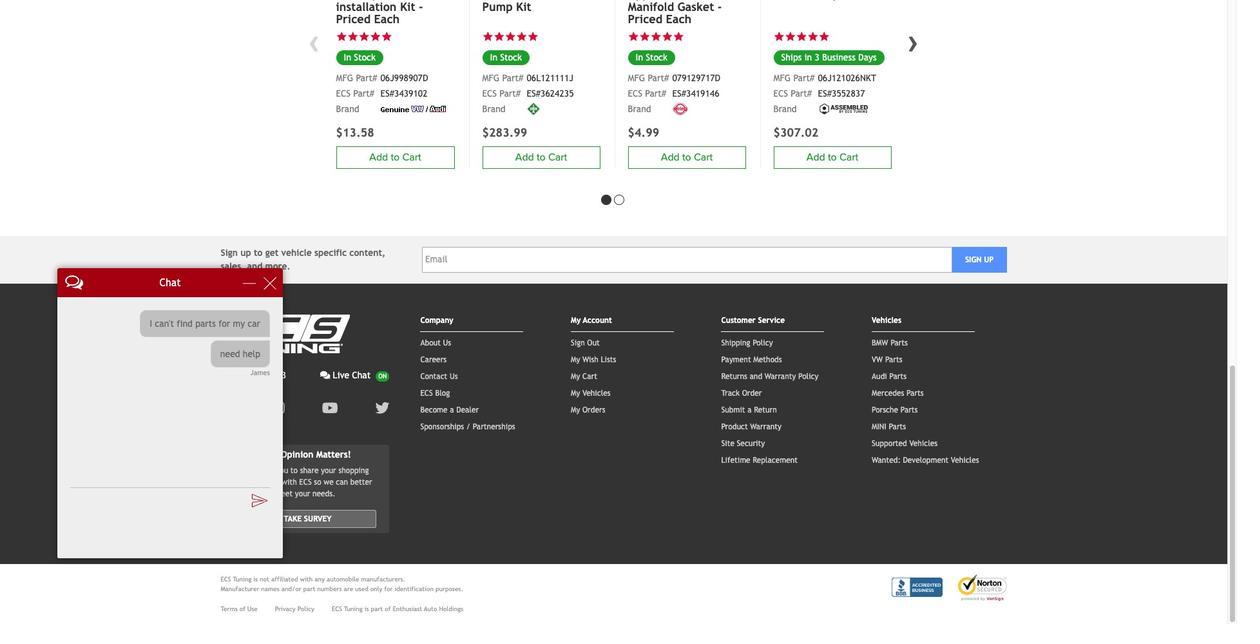 Task type: locate. For each thing, give the bounding box(es) containing it.
in stock for $13.58
[[344, 52, 376, 63]]

brand inside mfg part# 079129717d ecs part# es#3419146 brand
[[628, 104, 652, 114]]

0 vertical spatial your
[[321, 466, 336, 475]]

each down injector
[[374, 13, 400, 26]]

priced down upper
[[628, 13, 663, 26]]

service
[[759, 316, 785, 325]]

to down the ina image
[[537, 151, 546, 164]]

add down $13.58
[[370, 151, 388, 164]]

contact us
[[421, 372, 458, 381]]

brand for $307.02
[[774, 104, 797, 114]]

add to cart button down $13.58
[[336, 146, 455, 169]]

priced
[[336, 13, 371, 26], [628, 13, 663, 26]]

policy for shipping policy
[[753, 338, 773, 347]]

4 mfg from the left
[[628, 73, 645, 83]]

0 horizontal spatial is
[[254, 576, 258, 583]]

parts down the mercedes parts
[[901, 405, 918, 414]]

each down intake
[[666, 13, 692, 26]]

0 horizontal spatial policy
[[298, 606, 315, 613]]

3 brand from the left
[[336, 104, 360, 114]]

brand for $13.58
[[336, 104, 360, 114]]

1 horizontal spatial each
[[666, 13, 692, 26]]

up inside sign up button
[[985, 255, 994, 264]]

add to cart down $307.02 at right
[[807, 151, 859, 164]]

2 star image from the left
[[494, 31, 505, 42]]

- for upper intake manifold gasket - priced each
[[718, 0, 722, 13]]

1 brand from the left
[[483, 104, 506, 114]]

more.
[[265, 261, 291, 271]]

1 in from the left
[[490, 52, 498, 63]]

0 horizontal spatial with
[[282, 478, 297, 487]]

policy for privacy policy
[[298, 606, 315, 613]]

priced inside fuel injector installation kit - priced each
[[336, 13, 371, 26]]

in stock up mfg part# 079129717d ecs part# es#3419146 brand at the top of page
[[636, 52, 668, 63]]

ina image
[[527, 102, 540, 115]]

1 vertical spatial warranty
[[751, 422, 782, 431]]

my for my account
[[571, 316, 581, 325]]

- right gasket
[[718, 0, 722, 13]]

0 horizontal spatial stock
[[354, 52, 376, 63]]

used
[[355, 586, 369, 593]]

3 star image from the left
[[528, 31, 539, 42]]

add for $4.99
[[661, 151, 680, 164]]

8 star image from the left
[[359, 31, 370, 42]]

us right "about"
[[443, 338, 451, 347]]

in stock up mfg part# 06j998907d ecs part# es#3439102 brand
[[344, 52, 376, 63]]

add to cart down $283.99
[[516, 151, 567, 164]]

3 add to cart from the left
[[370, 151, 421, 164]]

priced for installation
[[336, 13, 371, 26]]

my down my cart at the bottom of the page
[[571, 389, 580, 398]]

parts up the mercedes parts
[[890, 372, 907, 381]]

fuel
[[336, 0, 359, 1]]

stock for $283.99
[[500, 52, 522, 63]]

to right you
[[291, 466, 298, 475]]

1 horizontal spatial your
[[321, 466, 336, 475]]

1 add to cart from the left
[[516, 151, 567, 164]]

4 brand from the left
[[628, 104, 652, 114]]

with left any
[[300, 576, 313, 583]]

brand up $13.58
[[336, 104, 360, 114]]

vehicles up bmw parts link
[[872, 316, 902, 325]]

3 add from the left
[[370, 151, 388, 164]]

3 in stock from the left
[[636, 52, 668, 63]]

1 vertical spatial tuning
[[344, 606, 363, 613]]

2 a from the left
[[748, 405, 752, 414]]

add
[[516, 151, 534, 164], [807, 151, 826, 164], [370, 151, 388, 164], [661, 151, 680, 164]]

- inside upper intake manifold gasket - priced each
[[718, 0, 722, 13]]

to inside "sign up to get vehicle specific content, sales, and more."
[[254, 247, 263, 258]]

2 brand from the left
[[774, 104, 797, 114]]

about us
[[421, 338, 451, 347]]

each inside fuel injector installation kit - priced each
[[374, 13, 400, 26]]

my vehicles
[[571, 389, 611, 398]]

2 mfg from the left
[[774, 73, 791, 83]]

parts
[[891, 338, 908, 347], [886, 355, 903, 364], [890, 372, 907, 381], [907, 389, 924, 398], [901, 405, 918, 414], [889, 422, 907, 431]]

mercedes
[[872, 389, 905, 398]]

3 my from the top
[[571, 372, 580, 381]]

site
[[722, 439, 735, 448]]

enthusiast
[[393, 606, 422, 613]]

/
[[467, 422, 471, 431]]

add to cart button
[[483, 146, 601, 169], [774, 146, 892, 169], [336, 146, 455, 169], [628, 146, 746, 169]]

2 - from the left
[[718, 0, 722, 13]]

star image
[[483, 31, 494, 42], [494, 31, 505, 42], [528, 31, 539, 42], [774, 31, 785, 42], [336, 31, 347, 42], [628, 31, 640, 42], [640, 31, 651, 42], [651, 31, 662, 42], [662, 31, 673, 42], [673, 31, 685, 42]]

manufacturer
[[221, 586, 259, 593]]

add down $283.99
[[516, 151, 534, 164]]

add to cart for $283.99
[[516, 151, 567, 164]]

returns and warranty policy link
[[722, 372, 819, 381]]

0 vertical spatial policy
[[753, 338, 773, 347]]

chat
[[352, 370, 371, 380]]

sign inside button
[[966, 255, 982, 264]]

1 horizontal spatial -
[[718, 0, 722, 13]]

your
[[321, 466, 336, 475], [295, 490, 310, 499]]

up inside "sign up to get vehicle specific content, sales, and more."
[[241, 247, 251, 258]]

1 vertical spatial part
[[371, 606, 383, 613]]

0 vertical spatial tuning
[[233, 576, 252, 583]]

shopping
[[339, 466, 369, 475]]

ships
[[782, 52, 802, 63]]

mercedes parts link
[[872, 389, 924, 398]]

0 horizontal spatial sign
[[221, 247, 238, 258]]

bmw parts link
[[872, 338, 908, 347]]

sign up button
[[953, 247, 1007, 272]]

ecs left blog
[[421, 389, 433, 398]]

purposes.
[[436, 586, 464, 593]]

warranty down methods
[[765, 372, 796, 381]]

of left enthusiast
[[385, 606, 391, 613]]

part down any
[[303, 586, 315, 593]]

is down used on the left of the page
[[365, 606, 369, 613]]

to for $283.99
[[537, 151, 546, 164]]

$4.99
[[628, 126, 660, 139]]

careers
[[421, 355, 447, 364]]

mfg part# 06j998907d ecs part# es#3439102 brand
[[336, 73, 428, 114]]

my left wish
[[571, 355, 580, 364]]

cart for $283.99
[[549, 151, 567, 164]]

to left get
[[254, 247, 263, 258]]

0 horizontal spatial each
[[374, 13, 400, 26]]

9 star image from the left
[[662, 31, 673, 42]]

9 star image from the left
[[370, 31, 381, 42]]

is for not
[[254, 576, 258, 583]]

2 horizontal spatial in
[[636, 52, 643, 63]]

ecs up manufacturer
[[221, 576, 231, 583]]

2 vertical spatial policy
[[298, 606, 315, 613]]

1 horizontal spatial tuning
[[344, 606, 363, 613]]

ecs left the so
[[299, 478, 312, 487]]

terms of use link
[[221, 604, 258, 614]]

ecs up $13.58
[[336, 88, 351, 98]]

stock for $4.99
[[646, 52, 668, 63]]

parts right vw
[[886, 355, 903, 364]]

0 horizontal spatial tuning
[[233, 576, 252, 583]]

add for $283.99
[[516, 151, 534, 164]]

tuning down are
[[344, 606, 363, 613]]

my up my vehicles
[[571, 372, 580, 381]]

tuning for not
[[233, 576, 252, 583]]

mfg inside mfg part# 06j121026nkt ecs part# es#3552837 brand
[[774, 73, 791, 83]]

and
[[247, 261, 263, 271], [750, 372, 763, 381]]

-
[[419, 0, 423, 13], [718, 0, 722, 13]]

my left account
[[571, 316, 581, 325]]

0 horizontal spatial of
[[240, 606, 246, 613]]

out
[[588, 338, 600, 347]]

ecs inside mfg part# 079129717d ecs part# es#3419146 brand
[[628, 88, 643, 98]]

vehicles up wanted: development vehicles 'link'
[[910, 439, 938, 448]]

part down "only"
[[371, 606, 383, 613]]

stock
[[500, 52, 522, 63], [354, 52, 376, 63], [646, 52, 668, 63]]

ecs inside mfg part# 06j121026nkt ecs part# es#3552837 brand
[[774, 88, 789, 98]]

audi
[[872, 372, 888, 381]]

- inside fuel injector installation kit - priced each
[[419, 0, 423, 13]]

sign inside "sign up to get vehicle specific content, sales, and more."
[[221, 247, 238, 258]]

2 priced from the left
[[628, 13, 663, 26]]

0 horizontal spatial in stock
[[344, 52, 376, 63]]

0 horizontal spatial priced
[[336, 13, 371, 26]]

tuning inside ecs tuning is not affiliated with any automobile manufacturers. manufacturer names and/or part numbers are used only for identification purposes.
[[233, 576, 252, 583]]

my for my vehicles
[[571, 389, 580, 398]]

1 add to cart button from the left
[[483, 146, 601, 169]]

add to cart button for $307.02
[[774, 146, 892, 169]]

3 stock from the left
[[646, 52, 668, 63]]

add to cart button down $307.02 at right
[[774, 146, 892, 169]]

your up we
[[321, 466, 336, 475]]

track
[[722, 389, 740, 398]]

1 a from the left
[[450, 405, 454, 414]]

cart for $4.99
[[694, 151, 713, 164]]

1 my from the top
[[571, 316, 581, 325]]

3 add to cart button from the left
[[336, 146, 455, 169]]

days
[[859, 52, 877, 63]]

Email email field
[[422, 247, 953, 272]]

es#3624235
[[527, 88, 574, 98]]

take survey button
[[234, 510, 377, 528]]

3 mfg from the left
[[336, 73, 353, 83]]

2 in stock from the left
[[344, 52, 376, 63]]

up
[[241, 247, 251, 258], [985, 255, 994, 264]]

careers link
[[421, 355, 447, 364]]

0 horizontal spatial in
[[344, 52, 351, 63]]

1 stock from the left
[[500, 52, 522, 63]]

2 my from the top
[[571, 355, 580, 364]]

1 horizontal spatial policy
[[753, 338, 773, 347]]

take
[[284, 515, 302, 524]]

is left "not"
[[254, 576, 258, 583]]

is for part
[[365, 606, 369, 613]]

1 horizontal spatial a
[[748, 405, 752, 414]]

mfg inside "mfg part# 06l121111j ecs part# es#3624235 brand"
[[483, 73, 500, 83]]

customer service
[[722, 316, 785, 325]]

mfg up '$4.99'
[[628, 73, 645, 83]]

1 horizontal spatial in
[[490, 52, 498, 63]]

parts up porsche parts link
[[907, 389, 924, 398]]

product
[[722, 422, 748, 431]]

in stock up "mfg part# 06l121111j ecs part# es#3624235 brand"
[[490, 52, 522, 63]]

add to cart button down $283.99
[[483, 146, 601, 169]]

return
[[754, 405, 777, 414]]

2 stock from the left
[[354, 52, 376, 63]]

lifetime replacement
[[722, 456, 798, 465]]

in up mfg part# 079129717d ecs part# es#3419146 brand at the top of page
[[636, 52, 643, 63]]

4 my from the top
[[571, 389, 580, 398]]

mfg
[[483, 73, 500, 83], [774, 73, 791, 83], [336, 73, 353, 83], [628, 73, 645, 83]]

079129717d
[[673, 73, 721, 83]]

a left dealer
[[450, 405, 454, 414]]

1 horizontal spatial part
[[371, 606, 383, 613]]

4 add to cart from the left
[[661, 151, 713, 164]]

$283.99
[[483, 126, 528, 139]]

0 horizontal spatial up
[[241, 247, 251, 258]]

assembled by ecs image
[[818, 102, 870, 115]]

my wish lists link
[[571, 355, 617, 364]]

porsche
[[872, 405, 899, 414]]

6 star image from the left
[[628, 31, 640, 42]]

2 add to cart from the left
[[807, 151, 859, 164]]

priced inside upper intake manifold gasket - priced each
[[628, 13, 663, 26]]

4 add from the left
[[661, 151, 680, 164]]

1 horizontal spatial up
[[985, 255, 994, 264]]

up for sign up to get vehicle specific content, sales, and more.
[[241, 247, 251, 258]]

3 in from the left
[[636, 52, 643, 63]]

manufacturers.
[[361, 576, 406, 583]]

each inside upper intake manifold gasket - priced each
[[666, 13, 692, 26]]

add to cart for $13.58
[[370, 151, 421, 164]]

brand up '$4.99'
[[628, 104, 652, 114]]

parts right bmw
[[891, 338, 908, 347]]

5 star image from the left
[[336, 31, 347, 42]]

my left orders
[[571, 405, 580, 414]]

0 horizontal spatial a
[[450, 405, 454, 414]]

to down 'genuine volkswagen audi' "image"
[[391, 151, 400, 164]]

up for sign up
[[985, 255, 994, 264]]

1 vertical spatial with
[[300, 576, 313, 583]]

brand inside mfg part# 06j121026nkt ecs part# es#3552837 brand
[[774, 104, 797, 114]]

your right meet
[[295, 490, 310, 499]]

to down 'elring' icon
[[683, 151, 692, 164]]

to
[[537, 151, 546, 164], [828, 151, 837, 164], [391, 151, 400, 164], [683, 151, 692, 164], [254, 247, 263, 258], [291, 466, 298, 475]]

brand inside "mfg part# 06l121111j ecs part# es#3624235 brand"
[[483, 104, 506, 114]]

ecs down ships
[[774, 88, 789, 98]]

priced for manifold
[[628, 13, 663, 26]]

2 in from the left
[[344, 52, 351, 63]]

vw parts
[[872, 355, 903, 364]]

4 add to cart button from the left
[[628, 146, 746, 169]]

2 horizontal spatial policy
[[799, 372, 819, 381]]

in up "mfg part# 06l121111j ecs part# es#3624235 brand"
[[490, 52, 498, 63]]

mfg inside mfg part# 079129717d ecs part# es#3419146 brand
[[628, 73, 645, 83]]

us right the contact
[[450, 372, 458, 381]]

1 horizontal spatial sign
[[571, 338, 585, 347]]

2 horizontal spatial stock
[[646, 52, 668, 63]]

add down $307.02 at right
[[807, 151, 826, 164]]

1 add from the left
[[516, 151, 534, 164]]

1 in stock from the left
[[490, 52, 522, 63]]

a left return
[[748, 405, 752, 414]]

add to cart down 'elring' icon
[[661, 151, 713, 164]]

us
[[443, 338, 451, 347], [450, 372, 458, 381]]

10 star image from the left
[[381, 31, 393, 42]]

brand inside mfg part# 06j998907d ecs part# es#3439102 brand
[[336, 104, 360, 114]]

06l121111j
[[527, 73, 574, 83]]

stock up mfg part# 079129717d ecs part# es#3419146 brand at the top of page
[[646, 52, 668, 63]]

1 vertical spatial and
[[750, 372, 763, 381]]

1 horizontal spatial in stock
[[490, 52, 522, 63]]

priced down fuel
[[336, 13, 371, 26]]

with inside the we invite you to share your shopping experiences with ecs so we can better meet your needs.
[[282, 478, 297, 487]]

mfg up $13.58
[[336, 73, 353, 83]]

0 vertical spatial is
[[254, 576, 258, 583]]

8 star image from the left
[[651, 31, 662, 42]]

2 each from the left
[[666, 13, 692, 26]]

my
[[571, 316, 581, 325], [571, 355, 580, 364], [571, 372, 580, 381], [571, 389, 580, 398], [571, 405, 580, 414]]

in for $283.99
[[490, 52, 498, 63]]

is inside ecs tuning is not affiliated with any automobile manufacturers. manufacturer names and/or part numbers are used only for identification purposes.
[[254, 576, 258, 583]]

in stock for $283.99
[[490, 52, 522, 63]]

add to cart down $13.58
[[370, 151, 421, 164]]

- right kit
[[419, 0, 423, 13]]

0 horizontal spatial -
[[419, 0, 423, 13]]

parts down the "porsche parts"
[[889, 422, 907, 431]]

tuning up manufacturer
[[233, 576, 252, 583]]

cart for $13.58
[[403, 151, 421, 164]]

live chat link
[[320, 369, 390, 382]]

mfg for $307.02
[[774, 73, 791, 83]]

in up mfg part# 06j998907d ecs part# es#3439102 brand
[[344, 52, 351, 63]]

and up order
[[750, 372, 763, 381]]

payment methods link
[[722, 355, 782, 364]]

7 star image from the left
[[347, 31, 359, 42]]

0 horizontal spatial part
[[303, 586, 315, 593]]

1 vertical spatial us
[[450, 372, 458, 381]]

mfg up $283.99
[[483, 73, 500, 83]]

mfg inside mfg part# 06j998907d ecs part# es#3439102 brand
[[336, 73, 353, 83]]

to down "assembled by ecs" "image"
[[828, 151, 837, 164]]

fuel injector installation kit - priced each
[[336, 0, 423, 26]]

is
[[254, 576, 258, 583], [365, 606, 369, 613]]

and right sales,
[[247, 261, 263, 271]]

stock up "mfg part# 06l121111j ecs part# es#3624235 brand"
[[500, 52, 522, 63]]

stock up mfg part# 06j998907d ecs part# es#3439102 brand
[[354, 52, 376, 63]]

part inside ecs tuning is not affiliated with any automobile manufacturers. manufacturer names and/or part numbers are used only for identification purposes.
[[303, 586, 315, 593]]

manifold
[[628, 0, 674, 13]]

2 horizontal spatial in stock
[[636, 52, 668, 63]]

names
[[261, 586, 280, 593]]

not
[[260, 576, 269, 583]]

1 vertical spatial is
[[365, 606, 369, 613]]

2 add to cart button from the left
[[774, 146, 892, 169]]

contact us link
[[421, 372, 458, 381]]

0 vertical spatial us
[[443, 338, 451, 347]]

add to cart button down 'elring' icon
[[628, 146, 746, 169]]

comments image
[[320, 370, 330, 379]]

youtube logo image
[[322, 401, 338, 415]]

brand up $307.02 at right
[[774, 104, 797, 114]]

1 - from the left
[[419, 0, 423, 13]]

audi parts
[[872, 372, 907, 381]]

survey
[[304, 515, 332, 524]]

ecs up '$4.99'
[[628, 88, 643, 98]]

brand up $283.99
[[483, 104, 506, 114]]

with inside ecs tuning is not affiliated with any automobile manufacturers. manufacturer names and/or part numbers are used only for identification purposes.
[[300, 576, 313, 583]]

for
[[385, 586, 393, 593]]

3
[[815, 52, 820, 63]]

0 vertical spatial and
[[247, 261, 263, 271]]

sign
[[221, 247, 238, 258], [966, 255, 982, 264], [571, 338, 585, 347]]

brand
[[483, 104, 506, 114], [774, 104, 797, 114], [336, 104, 360, 114], [628, 104, 652, 114]]

5 my from the top
[[571, 405, 580, 414]]

1 horizontal spatial is
[[365, 606, 369, 613]]

bmw
[[872, 338, 889, 347]]

0 horizontal spatial and
[[247, 261, 263, 271]]

0 vertical spatial part
[[303, 586, 315, 593]]

2 of from the left
[[385, 606, 391, 613]]

holdings
[[439, 606, 464, 613]]

1 horizontal spatial of
[[385, 606, 391, 613]]

1 horizontal spatial stock
[[500, 52, 522, 63]]

0 horizontal spatial your
[[295, 490, 310, 499]]

7 star image from the left
[[640, 31, 651, 42]]

us for contact us
[[450, 372, 458, 381]]

1 priced from the left
[[336, 13, 371, 26]]

1 horizontal spatial priced
[[628, 13, 663, 26]]

mfg down ships
[[774, 73, 791, 83]]

returns and warranty policy
[[722, 372, 819, 381]]

to for $4.99
[[683, 151, 692, 164]]

ecs blog link
[[421, 389, 450, 398]]

warranty down return
[[751, 422, 782, 431]]

ecs up $283.99
[[483, 88, 497, 98]]

1 vertical spatial your
[[295, 490, 310, 499]]

add down 'elring' icon
[[661, 151, 680, 164]]

so
[[314, 478, 321, 487]]

auto
[[424, 606, 437, 613]]

stock for $13.58
[[354, 52, 376, 63]]

2 add from the left
[[807, 151, 826, 164]]

star image
[[505, 31, 516, 42], [516, 31, 528, 42], [785, 31, 797, 42], [797, 31, 808, 42], [808, 31, 819, 42], [819, 31, 830, 42], [347, 31, 359, 42], [359, 31, 370, 42], [370, 31, 381, 42], [381, 31, 393, 42]]

1 each from the left
[[374, 13, 400, 26]]

with up meet
[[282, 478, 297, 487]]

2 horizontal spatial sign
[[966, 255, 982, 264]]

of left use
[[240, 606, 246, 613]]

1 mfg from the left
[[483, 73, 500, 83]]

0 vertical spatial with
[[282, 478, 297, 487]]

1 horizontal spatial with
[[300, 576, 313, 583]]

add to cart button for $283.99
[[483, 146, 601, 169]]



Task type: vqa. For each thing, say whether or not it's contained in the screenshot.
2nd Add to Cart from left
yes



Task type: describe. For each thing, give the bounding box(es) containing it.
4 star image from the left
[[774, 31, 785, 42]]

1 vertical spatial policy
[[799, 372, 819, 381]]

my for my orders
[[571, 405, 580, 414]]

1 of from the left
[[240, 606, 246, 613]]

ecs tuning is part of enthusiast auto holdings
[[332, 606, 464, 613]]

mfg part# 06l121111j ecs part# es#3624235 brand
[[483, 73, 574, 114]]

my for my wish lists
[[571, 355, 580, 364]]

in
[[805, 52, 812, 63]]

06j998907d
[[381, 73, 428, 83]]

submit a return
[[722, 405, 777, 414]]

es#3552837
[[818, 88, 865, 98]]

product warranty
[[722, 422, 782, 431]]

porsche parts
[[872, 405, 918, 414]]

customer
[[722, 316, 756, 325]]

sign for sign up
[[966, 255, 982, 264]]

in for $13.58
[[344, 52, 351, 63]]

privacy policy link
[[275, 604, 315, 614]]

ecs blog
[[421, 389, 450, 398]]

add to cart button for $13.58
[[336, 146, 455, 169]]

security
[[737, 439, 765, 448]]

dealer
[[457, 405, 479, 414]]

mercedes parts
[[872, 389, 924, 398]]

brand for $283.99
[[483, 104, 506, 114]]

are
[[344, 586, 353, 593]]

parts for mercedes parts
[[907, 389, 924, 398]]

my for my cart
[[571, 372, 580, 381]]

1 horizontal spatial and
[[750, 372, 763, 381]]

sign for sign up to get vehicle specific content, sales, and more.
[[221, 247, 238, 258]]

ecs inside the we invite you to share your shopping experiences with ecs so we can better meet your needs.
[[299, 478, 312, 487]]

mfg for $13.58
[[336, 73, 353, 83]]

sponsorships / partnerships link
[[421, 422, 516, 431]]

returns
[[722, 372, 748, 381]]

parts for bmw parts
[[891, 338, 908, 347]]

we invite you to share your shopping experiences with ecs so we can better meet your needs.
[[238, 466, 372, 499]]

automobile
[[327, 576, 359, 583]]

- for fuel injector installation kit - priced each
[[419, 0, 423, 13]]

›
[[909, 25, 919, 59]]

to inside the we invite you to share your shopping experiences with ecs so we can better meet your needs.
[[291, 466, 298, 475]]

your opinion matters!
[[259, 449, 351, 459]]

ecs inside ecs tuning is not affiliated with any automobile manufacturers. manufacturer names and/or part numbers are used only for identification purposes.
[[221, 576, 231, 583]]

add for $307.02
[[807, 151, 826, 164]]

take survey
[[284, 515, 332, 524]]

6 star image from the left
[[819, 31, 830, 42]]

ecs down numbers
[[332, 606, 342, 613]]

supported
[[872, 439, 908, 448]]

live
[[333, 370, 349, 380]]

lifetime
[[722, 456, 751, 465]]

become
[[421, 405, 448, 414]]

terms
[[221, 606, 238, 613]]

330-331-2003 link
[[221, 369, 286, 382]]

ecs tuning image
[[221, 314, 350, 353]]

add for $13.58
[[370, 151, 388, 164]]

10 star image from the left
[[673, 31, 685, 42]]

development
[[903, 456, 949, 465]]

330-
[[232, 370, 250, 380]]

my cart link
[[571, 372, 598, 381]]

5 star image from the left
[[808, 31, 819, 42]]

kit
[[400, 0, 416, 13]]

injector
[[363, 0, 406, 1]]

4 star image from the left
[[797, 31, 808, 42]]

use
[[247, 606, 258, 613]]

enthusiast auto holdings link
[[393, 604, 464, 614]]

shipping policy link
[[722, 338, 773, 347]]

numbers
[[317, 586, 342, 593]]

specific
[[315, 247, 347, 258]]

instagram logo image
[[272, 401, 285, 415]]

product warranty link
[[722, 422, 782, 431]]

2 star image from the left
[[516, 31, 528, 42]]

we
[[324, 478, 334, 487]]

a for become
[[450, 405, 454, 414]]

each for manifold
[[666, 13, 692, 26]]

and/or
[[282, 586, 301, 593]]

es#3419146
[[673, 88, 720, 98]]

each for installation
[[374, 13, 400, 26]]

brand for $4.99
[[628, 104, 652, 114]]

to for $307.02
[[828, 151, 837, 164]]

audi parts link
[[872, 372, 907, 381]]

order
[[742, 389, 762, 398]]

vehicles right development
[[951, 456, 980, 465]]

business
[[823, 52, 856, 63]]

installation
[[336, 0, 397, 13]]

a for submit
[[748, 405, 752, 414]]

my account
[[571, 316, 612, 325]]

3 star image from the left
[[785, 31, 797, 42]]

mfg for $4.99
[[628, 73, 645, 83]]

wish
[[583, 355, 599, 364]]

330-331-2003
[[232, 370, 286, 380]]

parts for porsche parts
[[901, 405, 918, 414]]

ecs inside mfg part# 06j998907d ecs part# es#3439102 brand
[[336, 88, 351, 98]]

$13.58
[[336, 126, 374, 139]]

mfg for $283.99
[[483, 73, 500, 83]]

take survey link
[[234, 510, 377, 528]]

1 star image from the left
[[505, 31, 516, 42]]

contact
[[421, 372, 448, 381]]

shipping policy
[[722, 338, 773, 347]]

to for $13.58
[[391, 151, 400, 164]]

in for $4.99
[[636, 52, 643, 63]]

mfg part# 079129717d ecs part# es#3419146 brand
[[628, 73, 721, 114]]

us for about us
[[443, 338, 451, 347]]

elring image
[[673, 102, 689, 115]]

submit
[[722, 405, 746, 414]]

parts for mini parts
[[889, 422, 907, 431]]

and inside "sign up to get vehicle specific content, sales, and more."
[[247, 261, 263, 271]]

wanted: development vehicles link
[[872, 456, 980, 465]]

06j121026nkt
[[818, 73, 877, 83]]

lifetime replacement link
[[722, 456, 798, 465]]

replacement
[[753, 456, 798, 465]]

content,
[[350, 247, 386, 258]]

ecs inside "mfg part# 06l121111j ecs part# es#3624235 brand"
[[483, 88, 497, 98]]

twitter logo image
[[375, 401, 390, 415]]

parts for audi parts
[[890, 372, 907, 381]]

mini parts
[[872, 422, 907, 431]]

add to cart for $307.02
[[807, 151, 859, 164]]

upper intake manifold gasket - priced each link
[[628, 0, 746, 26]]

sign for sign out
[[571, 338, 585, 347]]

sign up
[[966, 255, 994, 264]]

1 star image from the left
[[483, 31, 494, 42]]

sign out link
[[571, 338, 600, 347]]

ships in 3 business days
[[782, 52, 877, 63]]

genuine volkswagen audi image
[[381, 106, 446, 112]]

privacy policy
[[275, 606, 315, 613]]

tuning for part
[[344, 606, 363, 613]]

mini
[[872, 422, 887, 431]]

identification
[[395, 586, 434, 593]]

vehicles up orders
[[583, 389, 611, 398]]

in stock for $4.99
[[636, 52, 668, 63]]

meet
[[275, 490, 293, 499]]

add to cart button for $4.99
[[628, 146, 746, 169]]

vehicle
[[281, 247, 312, 258]]

parts for vw parts
[[886, 355, 903, 364]]

0 vertical spatial warranty
[[765, 372, 796, 381]]

sponsorships
[[421, 422, 464, 431]]

invite
[[254, 466, 274, 475]]

partnerships
[[473, 422, 516, 431]]

submit a return link
[[722, 405, 777, 414]]

porsche parts link
[[872, 405, 918, 414]]

upper
[[628, 0, 661, 1]]

add to cart for $4.99
[[661, 151, 713, 164]]

upper intake manifold gasket - priced each
[[628, 0, 722, 26]]

cart for $307.02
[[840, 151, 859, 164]]



